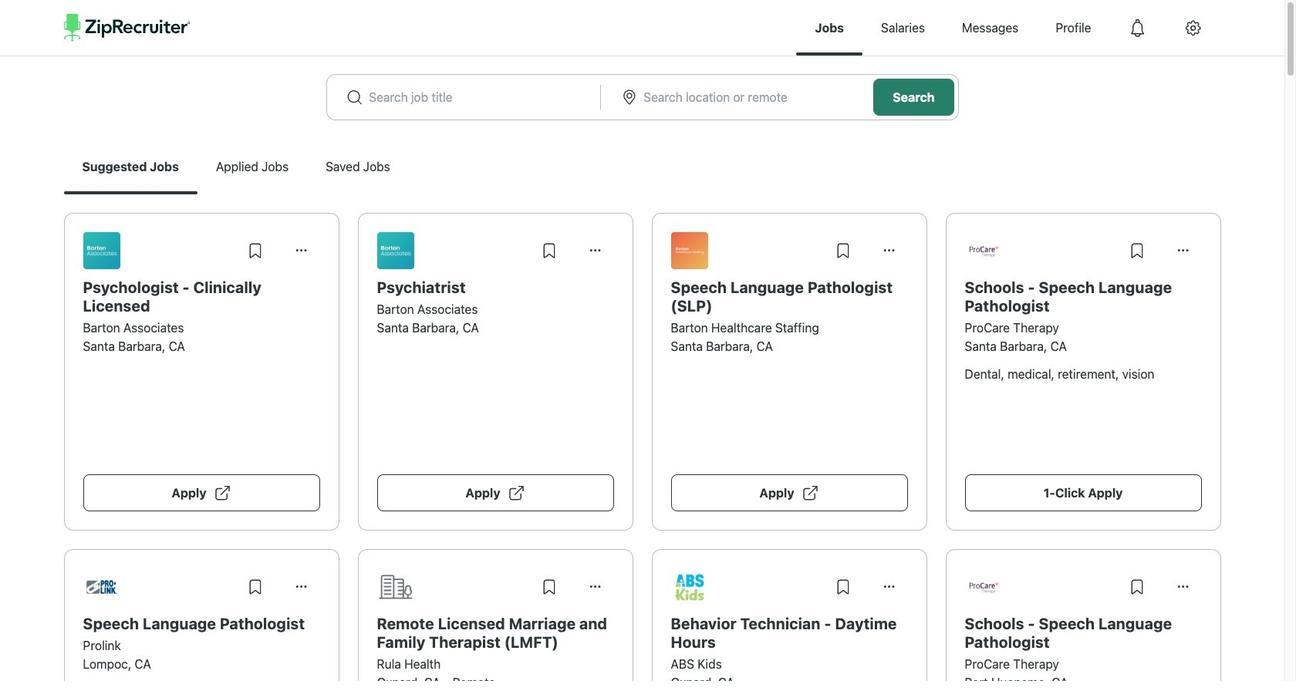 Task type: describe. For each thing, give the bounding box(es) containing it.
save job for later image for speech language pathologist element
[[246, 578, 264, 597]]

save job for later image for behavior technician - daytime hours element
[[834, 578, 852, 597]]

Search job title field
[[369, 88, 580, 106]]

schools - speech language pathologist element for 1st job card menu element from the bottom of the page
[[965, 615, 1202, 652]]

save job for later image for psychologist - clinically licensed element
[[246, 242, 264, 260]]

speech language pathologist element
[[83, 615, 320, 634]]

psychiatrist image
[[377, 232, 414, 269]]

save job for later image for speech language pathologist (slp) 'element'
[[834, 242, 852, 260]]

Search location or remote field
[[644, 88, 855, 106]]

behavior technician - daytime hours element
[[671, 615, 908, 652]]

ziprecruiter image
[[64, 14, 190, 42]]

1 job card menu element from the top
[[1165, 248, 1202, 262]]

psychologist - clinically licensed image
[[83, 232, 120, 269]]

speech language pathologist image
[[83, 569, 120, 606]]

behavior technician - daytime hours image
[[671, 569, 708, 606]]



Task type: locate. For each thing, give the bounding box(es) containing it.
1 schools - speech language pathologist image from the top
[[965, 232, 1002, 269]]

psychiatrist element
[[377, 279, 614, 297]]

schools - speech language pathologist image for schools - speech language pathologist element corresponding to 1st job card menu element from the bottom of the page
[[965, 569, 1002, 606]]

schools - speech language pathologist element
[[965, 279, 1202, 316], [965, 615, 1202, 652]]

0 vertical spatial schools - speech language pathologist image
[[965, 232, 1002, 269]]

0 vertical spatial schools - speech language pathologist element
[[965, 279, 1202, 316]]

remote licensed marriage and family therapist (lmft) element
[[377, 615, 614, 652]]

schools - speech language pathologist element for 1st job card menu element
[[965, 279, 1202, 316]]

2 schools - speech language pathologist element from the top
[[965, 615, 1202, 652]]

0 vertical spatial job card menu element
[[1165, 248, 1202, 262]]

None button
[[283, 232, 320, 269], [577, 232, 614, 269], [871, 232, 908, 269], [283, 569, 320, 606], [577, 569, 614, 606], [871, 569, 908, 606], [283, 232, 320, 269], [577, 232, 614, 269], [871, 232, 908, 269], [283, 569, 320, 606], [577, 569, 614, 606], [871, 569, 908, 606]]

save job for later image
[[246, 242, 264, 260], [540, 242, 558, 260], [246, 578, 264, 597], [1128, 578, 1146, 597]]

1 vertical spatial schools - speech language pathologist element
[[965, 615, 1202, 652]]

schools - speech language pathologist image for 1st job card menu element schools - speech language pathologist element
[[965, 232, 1002, 269]]

save job for later image for psychiatrist element
[[540, 242, 558, 260]]

save job for later image
[[834, 242, 852, 260], [1128, 242, 1146, 260], [540, 578, 558, 597], [834, 578, 852, 597]]

speech language pathologist (slp) element
[[671, 279, 908, 316]]

save job for later image for remote licensed marriage and family therapist (lmft) element
[[540, 578, 558, 597]]

psychologist - clinically licensed element
[[83, 279, 320, 316]]

1 vertical spatial job card menu element
[[1165, 585, 1202, 599]]

2 schools - speech language pathologist image from the top
[[965, 569, 1002, 606]]

1 schools - speech language pathologist element from the top
[[965, 279, 1202, 316]]

1 vertical spatial schools - speech language pathologist image
[[965, 569, 1002, 606]]

speech language pathologist (slp) image
[[671, 232, 708, 269]]

2 job card menu element from the top
[[1165, 585, 1202, 599]]

schools - speech language pathologist image
[[965, 232, 1002, 269], [965, 569, 1002, 606]]

job card menu element
[[1165, 248, 1202, 262], [1165, 585, 1202, 599]]



Task type: vqa. For each thing, say whether or not it's contained in the screenshot.
job card menu element
yes



